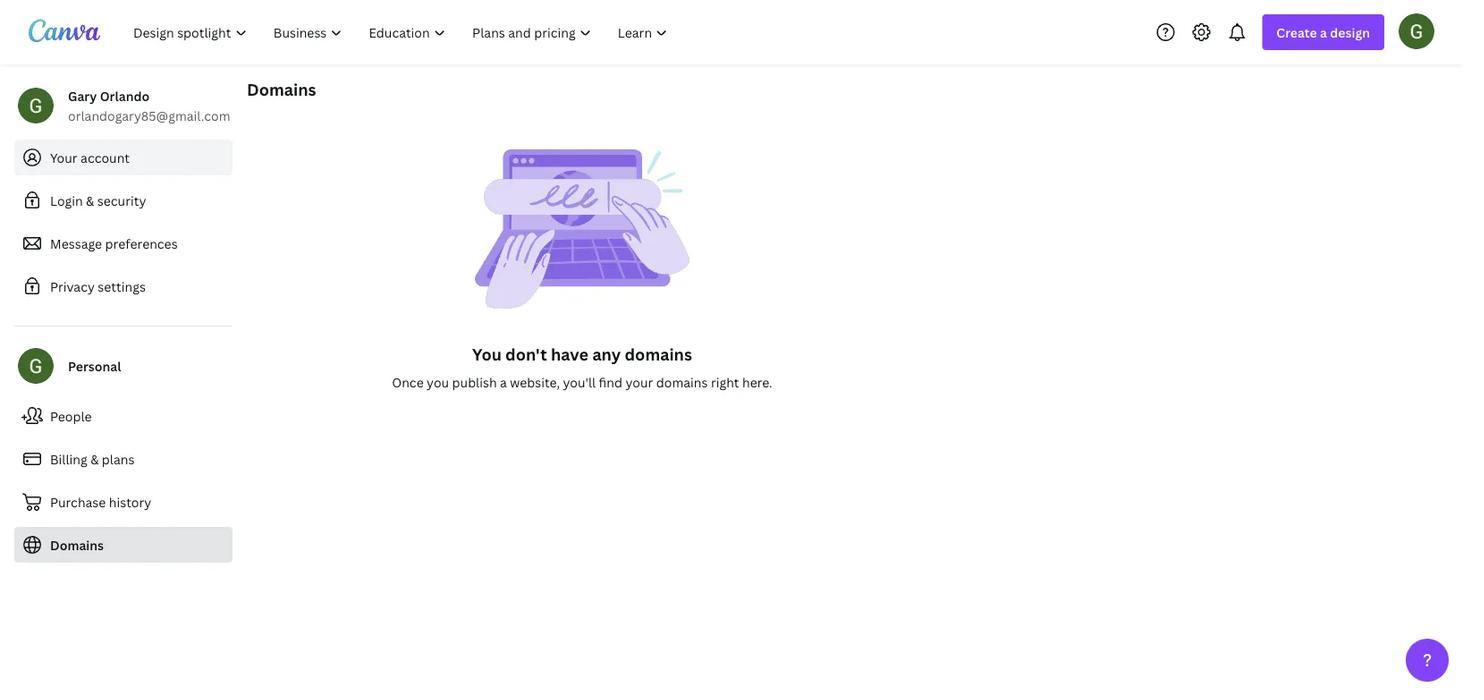 Task type: locate. For each thing, give the bounding box(es) containing it.
privacy
[[50, 278, 95, 295]]

top level navigation element
[[122, 14, 683, 50]]

domains
[[247, 78, 316, 100], [50, 536, 104, 553]]

1 vertical spatial a
[[500, 374, 507, 391]]

preferences
[[105, 235, 178, 252]]

1 vertical spatial domains
[[50, 536, 104, 553]]

domains
[[625, 343, 693, 365], [657, 374, 708, 391]]

& for login
[[86, 192, 94, 209]]

message preferences link
[[14, 226, 233, 261]]

here.
[[743, 374, 773, 391]]

& right login on the left of the page
[[86, 192, 94, 209]]

domains link
[[14, 527, 233, 563]]

your
[[626, 374, 654, 391]]

you don't have any domains once you publish a website, you'll find your domains right here.
[[392, 343, 773, 391]]

0 horizontal spatial a
[[500, 374, 507, 391]]

plans
[[102, 451, 135, 468]]

&
[[86, 192, 94, 209], [91, 451, 99, 468]]

0 vertical spatial domains
[[625, 343, 693, 365]]

people link
[[14, 398, 233, 434]]

privacy settings link
[[14, 268, 233, 304]]

a right publish
[[500, 374, 507, 391]]

publish
[[452, 374, 497, 391]]

create a design button
[[1263, 14, 1385, 50]]

have
[[551, 343, 589, 365]]

gary orlando orlandogary85@gmail.com
[[68, 87, 230, 124]]

a
[[1321, 24, 1328, 41], [500, 374, 507, 391]]

domains right your
[[657, 374, 708, 391]]

1 horizontal spatial domains
[[247, 78, 316, 100]]

purchase
[[50, 494, 106, 511]]

don't
[[506, 343, 547, 365]]

people
[[50, 408, 92, 425]]

1 vertical spatial domains
[[657, 374, 708, 391]]

a inside you don't have any domains once you publish a website, you'll find your domains right here.
[[500, 374, 507, 391]]

billing & plans
[[50, 451, 135, 468]]

a left design
[[1321, 24, 1328, 41]]

login
[[50, 192, 83, 209]]

domains up your
[[625, 343, 693, 365]]

1 horizontal spatial a
[[1321, 24, 1328, 41]]

orlandogary85@gmail.com
[[68, 107, 230, 124]]

gary
[[68, 87, 97, 104]]

0 vertical spatial a
[[1321, 24, 1328, 41]]

right
[[711, 374, 740, 391]]

create a design
[[1277, 24, 1371, 41]]

0 vertical spatial domains
[[247, 78, 316, 100]]

1 vertical spatial &
[[91, 451, 99, 468]]

billing & plans link
[[14, 441, 233, 477]]

login & security link
[[14, 183, 233, 218]]

a inside 'create a design' dropdown button
[[1321, 24, 1328, 41]]

account
[[81, 149, 130, 166]]

0 vertical spatial &
[[86, 192, 94, 209]]

& left plans
[[91, 451, 99, 468]]



Task type: describe. For each thing, give the bounding box(es) containing it.
security
[[97, 192, 146, 209]]

message
[[50, 235, 102, 252]]

personal
[[68, 357, 121, 375]]

create
[[1277, 24, 1318, 41]]

& for billing
[[91, 451, 99, 468]]

you'll
[[563, 374, 596, 391]]

message preferences
[[50, 235, 178, 252]]

settings
[[98, 278, 146, 295]]

your
[[50, 149, 78, 166]]

you
[[427, 374, 449, 391]]

login & security
[[50, 192, 146, 209]]

website,
[[510, 374, 560, 391]]

orlando
[[100, 87, 150, 104]]

your account
[[50, 149, 130, 166]]

privacy settings
[[50, 278, 146, 295]]

purchase history link
[[14, 484, 233, 520]]

billing
[[50, 451, 87, 468]]

design
[[1331, 24, 1371, 41]]

history
[[109, 494, 151, 511]]

purchase history
[[50, 494, 151, 511]]

you
[[473, 343, 502, 365]]

your account link
[[14, 140, 233, 175]]

any
[[593, 343, 621, 365]]

find
[[599, 374, 623, 391]]

0 horizontal spatial domains
[[50, 536, 104, 553]]

gary orlando image
[[1400, 13, 1435, 49]]

once
[[392, 374, 424, 391]]



Task type: vqa. For each thing, say whether or not it's contained in the screenshot.
Doc by Canva Creative Studio link corresponding to Favorite Things Questionnaire Doc in Blue Orange Green Playful Style 'image'
no



